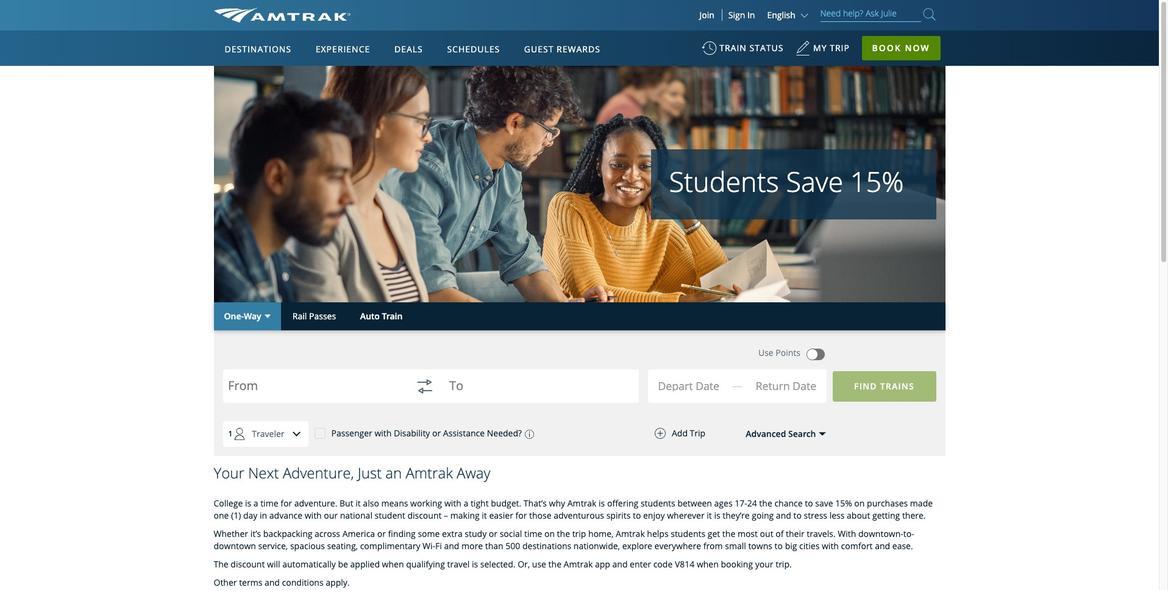 Task type: vqa. For each thing, say whether or not it's contained in the screenshot.
eTicket inside the Show your eTicket while onboard, including multi-ride and monthly passes Push notifications in the app let you know if you train becomes delayed Access and manage your Amtrak Guest Rewards account, payment options and more
no



Task type: locate. For each thing, give the bounding box(es) containing it.
use points
[[759, 347, 801, 359]]

going
[[752, 510, 774, 521]]

on up about
[[855, 498, 865, 509]]

0 horizontal spatial a
[[254, 498, 258, 509]]

the up going
[[760, 498, 773, 509]]

on
[[855, 498, 865, 509], [545, 528, 555, 540]]

out
[[761, 528, 774, 540]]

to down the of
[[775, 540, 783, 552]]

plus icon image
[[655, 428, 666, 439]]

helps
[[647, 528, 669, 540]]

1 horizontal spatial time
[[525, 528, 543, 540]]

Passenger with Disability or Assistance Needed? checkbox
[[314, 428, 325, 439]]

deals
[[395, 43, 423, 55]]

is down ages
[[715, 510, 721, 521]]

on inside whether it's backpacking across america or finding some extra study or social time on the trip home, amtrak helps students get the most out of their travels. with downtown-to- downtown service, spacious seating, complimentary wi-fi and more than 500 destinations nationwide, explore everywhere from small towns to big cities with comfort and ease.
[[545, 528, 555, 540]]

0 horizontal spatial or
[[377, 528, 386, 540]]

is left offering
[[599, 498, 605, 509]]

with left the disability
[[375, 428, 392, 439]]

on inside college is a time for adventure. but it also means working with a tight budget. that's why amtrak is offering students between ages 17-24 the chance to save 15% on purchases made one (1) day in advance with our national student discount – making it easier for those adventurous spirits to enjoy wherever it is they're going and to stress less about getting there.
[[855, 498, 865, 509]]

travel
[[447, 559, 470, 570]]

it
[[356, 498, 361, 509], [482, 510, 487, 521], [707, 510, 712, 521]]

1 vertical spatial 15%
[[836, 498, 853, 509]]

with
[[375, 428, 392, 439], [445, 498, 462, 509], [305, 510, 322, 521], [822, 540, 839, 552]]

0 vertical spatial students
[[641, 498, 676, 509]]

wherever
[[667, 510, 705, 521]]

there.
[[903, 510, 926, 521]]

now
[[906, 42, 931, 54]]

application
[[259, 102, 552, 273]]

everywhere
[[655, 540, 702, 552]]

to down chance on the right
[[794, 510, 802, 521]]

stress
[[804, 510, 828, 521]]

0 vertical spatial 15%
[[851, 163, 904, 200]]

and right app at the right of page
[[613, 559, 628, 570]]

is up day
[[245, 498, 251, 509]]

traveler button
[[223, 422, 309, 447]]

your
[[214, 463, 244, 483]]

when down complimentary
[[382, 559, 404, 570]]

it up get
[[707, 510, 712, 521]]

0 vertical spatial on
[[855, 498, 865, 509]]

discount down the working
[[408, 510, 442, 521]]

for
[[281, 498, 292, 509], [516, 510, 527, 521]]

english button
[[768, 9, 812, 21]]

0 vertical spatial discount
[[408, 510, 442, 521]]

time
[[261, 498, 279, 509], [525, 528, 543, 540]]

rail passes
[[293, 311, 336, 322]]

open image
[[820, 432, 827, 436]]

a up making
[[464, 498, 469, 509]]

1 vertical spatial students
[[671, 528, 706, 540]]

with down the adventure.
[[305, 510, 322, 521]]

0 horizontal spatial on
[[545, 528, 555, 540]]

ages
[[715, 498, 733, 509]]

0 horizontal spatial time
[[261, 498, 279, 509]]

return
[[756, 379, 790, 393]]

none field to
[[449, 372, 622, 412]]

the right use
[[549, 559, 562, 570]]

code v814
[[654, 559, 695, 570]]

1 horizontal spatial discount
[[408, 510, 442, 521]]

adventure,
[[283, 463, 354, 483]]

for up advance
[[281, 498, 292, 509]]

1 vertical spatial for
[[516, 510, 527, 521]]

offering
[[608, 498, 639, 509]]

apply.
[[326, 577, 350, 589]]

experience button
[[311, 32, 375, 66]]

sign in button
[[729, 9, 756, 21]]

2 when from the left
[[697, 559, 719, 570]]

banner
[[0, 0, 1160, 282]]

with down travels.
[[822, 540, 839, 552]]

0 vertical spatial time
[[261, 498, 279, 509]]

a up day
[[254, 498, 258, 509]]

2 a from the left
[[464, 498, 469, 509]]

my trip button
[[796, 37, 850, 66]]

the
[[760, 498, 773, 509], [557, 528, 570, 540], [723, 528, 736, 540], [549, 559, 562, 570]]

return date button
[[746, 373, 827, 404]]

auto
[[360, 310, 380, 322]]

assistance
[[443, 428, 485, 439]]

passenger image
[[228, 422, 252, 447]]

1 horizontal spatial for
[[516, 510, 527, 521]]

to up the stress
[[805, 498, 814, 509]]

passenger
[[332, 428, 373, 439]]

students inside college is a time for adventure. but it also means working with a tight budget. that's why amtrak is offering students between ages 17-24 the chance to save 15% on purchases made one (1) day in advance with our national student discount – making it easier for those adventurous spirits to enjoy wherever it is they're going and to stress less about getting there.
[[641, 498, 676, 509]]

amtrak inside whether it's backpacking across america or finding some extra study or social time on the trip home, amtrak helps students get the most out of their travels. with downtown-to- downtown service, spacious seating, complimentary wi-fi and more than 500 destinations nationwide, explore everywhere from small towns to big cities with comfort and ease.
[[616, 528, 645, 540]]

time up destinations
[[525, 528, 543, 540]]

and down chance on the right
[[777, 510, 792, 521]]

click to add the number travelers and discount types image
[[285, 422, 309, 447]]

sign in
[[729, 9, 756, 21]]

english
[[768, 9, 796, 21]]

select caret image
[[264, 315, 271, 318]]

it right but
[[356, 498, 361, 509]]

means
[[382, 498, 408, 509]]

or
[[433, 428, 441, 439], [377, 528, 386, 540], [489, 528, 498, 540]]

24
[[748, 498, 758, 509]]

small
[[725, 540, 747, 552]]

advanced search button
[[721, 422, 828, 447]]

the inside college is a time for adventure. but it also means working with a tight budget. that's why amtrak is offering students between ages 17-24 the chance to save 15% on purchases made one (1) day in advance with our national student discount – making it easier for those adventurous spirits to enjoy wherever it is they're going and to stress less about getting there.
[[760, 498, 773, 509]]

1 horizontal spatial or
[[433, 428, 441, 439]]

To text field
[[449, 380, 622, 396]]

extra
[[442, 528, 463, 540]]

use
[[759, 347, 774, 359]]

their
[[786, 528, 805, 540]]

discount up terms
[[231, 559, 265, 570]]

and down downtown- on the right of page
[[876, 540, 891, 552]]

save
[[816, 498, 834, 509]]

when down from
[[697, 559, 719, 570]]

one-way
[[224, 310, 261, 322]]

than
[[485, 540, 504, 552]]

1 horizontal spatial on
[[855, 498, 865, 509]]

the
[[214, 559, 229, 570]]

or,
[[518, 559, 530, 570]]

or right the disability
[[433, 428, 441, 439]]

guest rewards button
[[520, 32, 606, 66]]

sign
[[729, 9, 746, 21]]

it down the tight
[[482, 510, 487, 521]]

big
[[786, 540, 798, 552]]

status
[[750, 42, 784, 54]]

0 vertical spatial for
[[281, 498, 292, 509]]

1 horizontal spatial when
[[697, 559, 719, 570]]

also
[[363, 498, 379, 509]]

students save 15% main content
[[0, 60, 1160, 591]]

more information about accessible travel requests. image
[[522, 430, 534, 439]]

working
[[411, 498, 442, 509]]

applied
[[350, 559, 380, 570]]

trip
[[690, 428, 706, 439]]

explore
[[623, 540, 653, 552]]

rewards
[[557, 43, 601, 55]]

1 vertical spatial time
[[525, 528, 543, 540]]

None field
[[228, 372, 401, 412], [449, 372, 622, 412], [661, 373, 745, 403], [661, 373, 745, 403]]

the up small
[[723, 528, 736, 540]]

or up complimentary
[[377, 528, 386, 540]]

conditions
[[282, 577, 324, 589]]

amtrak left app at the right of page
[[564, 559, 593, 570]]

discount inside college is a time for adventure. but it also means working with a tight budget. that's why amtrak is offering students between ages 17-24 the chance to save 15% on purchases made one (1) day in advance with our national student discount – making it easier for those adventurous spirits to enjoy wherever it is they're going and to stress less about getting there.
[[408, 510, 442, 521]]

most
[[738, 528, 758, 540]]

get
[[708, 528, 721, 540]]

0 horizontal spatial discount
[[231, 559, 265, 570]]

across
[[315, 528, 340, 540]]

some
[[418, 528, 440, 540]]

Please enter your search item search field
[[821, 6, 921, 22]]

add trip
[[672, 428, 706, 439]]

use
[[532, 559, 547, 570]]

purchases
[[868, 498, 909, 509]]

students
[[670, 163, 779, 200]]

0 horizontal spatial for
[[281, 498, 292, 509]]

book
[[873, 42, 902, 54]]

for down that's
[[516, 510, 527, 521]]

amtrak up explore
[[616, 528, 645, 540]]

add trip button
[[631, 422, 730, 445]]

with up –
[[445, 498, 462, 509]]

destinations button
[[220, 32, 297, 66]]

to inside whether it's backpacking across america or finding some extra study or social time on the trip home, amtrak helps students get the most out of their travels. with downtown-to- downtown service, spacious seating, complimentary wi-fi and more than 500 destinations nationwide, explore everywhere from small towns to big cities with comfort and ease.
[[775, 540, 783, 552]]

spacious
[[290, 540, 325, 552]]

students up enjoy
[[641, 498, 676, 509]]

1 horizontal spatial a
[[464, 498, 469, 509]]

students up the everywhere
[[671, 528, 706, 540]]

none field from
[[228, 372, 401, 412]]

1 vertical spatial on
[[545, 528, 555, 540]]

on up destinations
[[545, 528, 555, 540]]

nationwide,
[[574, 540, 620, 552]]

amtrak up adventurous
[[568, 498, 597, 509]]

be
[[338, 559, 348, 570]]

0 horizontal spatial when
[[382, 559, 404, 570]]

15%
[[851, 163, 904, 200], [836, 498, 853, 509]]

trip
[[830, 42, 850, 54]]

application inside banner
[[259, 102, 552, 273]]

or up than
[[489, 528, 498, 540]]

ease.
[[893, 540, 914, 552]]

disability
[[394, 428, 430, 439]]

the left trip
[[557, 528, 570, 540]]

to left enjoy
[[633, 510, 641, 521]]

From text field
[[228, 380, 401, 396]]

time up in
[[261, 498, 279, 509]]



Task type: describe. For each thing, give the bounding box(es) containing it.
in
[[748, 9, 756, 21]]

rail passes button
[[281, 303, 348, 331]]

1 vertical spatial discount
[[231, 559, 265, 570]]

return date
[[756, 379, 817, 393]]

in
[[260, 510, 267, 521]]

next
[[248, 463, 279, 483]]

why
[[549, 498, 566, 509]]

15% inside college is a time for adventure. but it also means working with a tight budget. that's why amtrak is offering students between ages 17-24 the chance to save 15% on purchases made one (1) day in advance with our national student discount – making it easier for those adventurous spirits to enjoy wherever it is they're going and to stress less about getting there.
[[836, 498, 853, 509]]

national
[[340, 510, 373, 521]]

with inside whether it's backpacking across america or finding some extra study or social time on the trip home, amtrak helps students get the most out of their travels. with downtown-to- downtown service, spacious seating, complimentary wi-fi and more than 500 destinations nationwide, explore everywhere from small towns to big cities with comfort and ease.
[[822, 540, 839, 552]]

switch departure and arrival stations. image
[[410, 372, 440, 401]]

and down will
[[265, 577, 280, 589]]

finding
[[388, 528, 416, 540]]

auto train
[[360, 310, 403, 322]]

my trip
[[814, 42, 850, 54]]

advanced
[[746, 428, 787, 440]]

it's
[[251, 528, 261, 540]]

easier
[[490, 510, 514, 521]]

budget.
[[491, 498, 522, 509]]

cities
[[800, 540, 820, 552]]

time inside whether it's backpacking across america or finding some extra study or social time on the trip home, amtrak helps students get the most out of their travels. with downtown-to- downtown service, spacious seating, complimentary wi-fi and more than 500 destinations nationwide, explore everywhere from small towns to big cities with comfort and ease.
[[525, 528, 543, 540]]

schedules
[[447, 43, 500, 55]]

passenger with disability or assistance needed?
[[332, 428, 522, 439]]

join button
[[693, 9, 723, 21]]

to-
[[904, 528, 915, 540]]

(1)
[[231, 510, 241, 521]]

away
[[457, 463, 491, 483]]

guest
[[525, 43, 554, 55]]

points
[[776, 347, 801, 359]]

amtrak inside college is a time for adventure. but it also means working with a tight budget. that's why amtrak is offering students between ages 17-24 the chance to save 15% on purchases made one (1) day in advance with our national student discount – making it easier for those adventurous spirits to enjoy wherever it is they're going and to stress less about getting there.
[[568, 498, 597, 509]]

comfort
[[842, 540, 873, 552]]

america
[[343, 528, 375, 540]]

students save 15%
[[670, 163, 904, 200]]

trip.
[[776, 559, 792, 570]]

time inside college is a time for adventure. but it also means working with a tight budget. that's why amtrak is offering students between ages 17-24 the chance to save 15% on purchases made one (1) day in advance with our national student discount – making it easier for those adventurous spirits to enjoy wherever it is they're going and to stress less about getting there.
[[261, 498, 279, 509]]

automatically
[[283, 559, 336, 570]]

and down extra
[[444, 540, 460, 552]]

banner containing join
[[0, 0, 1160, 282]]

schedules link
[[443, 31, 505, 66]]

fi
[[436, 540, 442, 552]]

home,
[[589, 528, 614, 540]]

add
[[672, 428, 688, 439]]

will
[[267, 559, 280, 570]]

deals button
[[390, 32, 428, 66]]

qualifying
[[406, 559, 445, 570]]

auto train link
[[348, 303, 415, 331]]

one-
[[224, 310, 244, 322]]

500
[[506, 540, 521, 552]]

0 horizontal spatial it
[[356, 498, 361, 509]]

backpacking
[[263, 528, 313, 540]]

between
[[678, 498, 713, 509]]

search icon image
[[924, 6, 936, 23]]

2 horizontal spatial it
[[707, 510, 712, 521]]

from
[[704, 540, 723, 552]]

regions map image
[[259, 102, 552, 273]]

train status link
[[702, 37, 784, 66]]

amtrak image
[[214, 8, 351, 23]]

college is a time for adventure. but it also means working with a tight budget. that's why amtrak is offering students between ages 17-24 the chance to save 15% on purchases made one (1) day in advance with our national student discount – making it easier for those adventurous spirits to enjoy wherever it is they're going and to stress less about getting there.
[[214, 498, 933, 521]]

but
[[340, 498, 354, 509]]

experience
[[316, 43, 370, 55]]

that's
[[524, 498, 547, 509]]

destinations
[[523, 540, 572, 552]]

2 horizontal spatial or
[[489, 528, 498, 540]]

and inside college is a time for adventure. but it also means working with a tight budget. that's why amtrak is offering students between ages 17-24 the chance to save 15% on purchases made one (1) day in advance with our national student discount – making it easier for those adventurous spirits to enjoy wherever it is they're going and to stress less about getting there.
[[777, 510, 792, 521]]

traveler
[[252, 428, 285, 440]]

search
[[789, 428, 817, 440]]

enjoy
[[644, 510, 665, 521]]

destinations
[[225, 43, 292, 55]]

college
[[214, 498, 243, 509]]

my
[[814, 42, 828, 54]]

other terms and conditions apply.
[[214, 577, 350, 589]]

join
[[700, 9, 715, 21]]

one
[[214, 510, 229, 521]]

book now button
[[862, 36, 941, 60]]

of
[[776, 528, 784, 540]]

save
[[787, 163, 844, 200]]

your next adventure, just an amtrak away
[[214, 463, 491, 483]]

the discount will automatically be applied when qualifying travel is selected. or, use the amtrak app and enter code v814 when booking your trip.
[[214, 559, 792, 570]]

amtrak up the working
[[406, 463, 453, 483]]

less
[[830, 510, 845, 521]]

travels.
[[807, 528, 836, 540]]

whether
[[214, 528, 248, 540]]

1 a from the left
[[254, 498, 258, 509]]

one-way button
[[214, 303, 281, 331]]

1 horizontal spatial it
[[482, 510, 487, 521]]

study
[[465, 528, 487, 540]]

students inside whether it's backpacking across america or finding some extra study or social time on the trip home, amtrak helps students get the most out of their travels. with downtown-to- downtown service, spacious seating, complimentary wi-fi and more than 500 destinations nationwide, explore everywhere from small towns to big cities with comfort and ease.
[[671, 528, 706, 540]]

is right travel
[[472, 559, 478, 570]]

app
[[595, 559, 611, 570]]

seating,
[[327, 540, 358, 552]]

advanced search
[[746, 428, 817, 440]]

1 when from the left
[[382, 559, 404, 570]]



